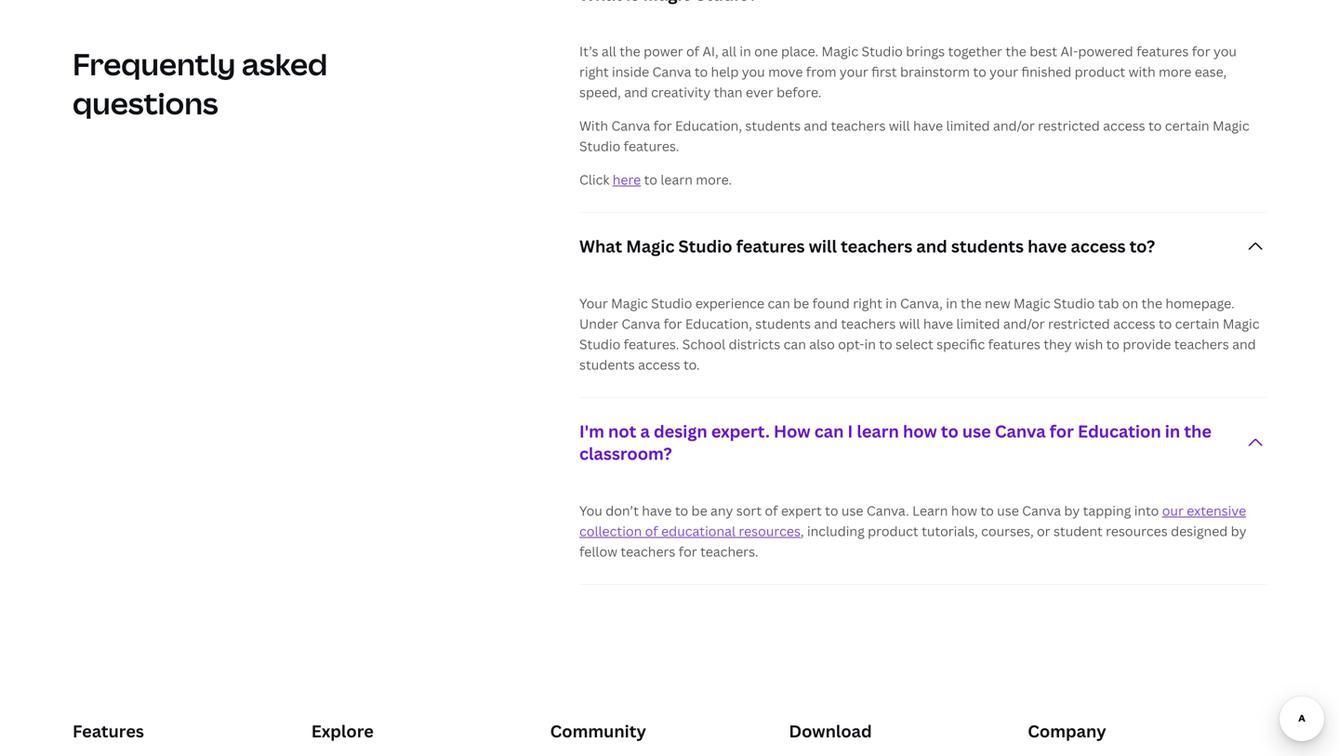 Task type: describe. For each thing, give the bounding box(es) containing it.
our
[[1162, 502, 1184, 519]]

tab
[[1098, 294, 1119, 312]]

features inside dropdown button
[[736, 235, 805, 258]]

canva inside it's all the power of ai, all in one place. magic studio brings together the best ai-powered features for you right inside canva to help you move from your first brainstorm to your finished product with more ease, speed, and creativity than ever before.
[[652, 63, 691, 81]]

here
[[613, 171, 641, 188]]

tutorials,
[[922, 522, 978, 540]]

including
[[807, 522, 865, 540]]

collection
[[579, 522, 642, 540]]

0 horizontal spatial be
[[691, 502, 707, 519]]

to.
[[683, 356, 700, 373]]

2 your from the left
[[990, 63, 1018, 81]]

educational
[[661, 522, 736, 540]]

one
[[754, 42, 778, 60]]

with
[[1128, 63, 1156, 81]]

resources inside 'our extensive collection of educational resources'
[[739, 522, 801, 540]]

of inside it's all the power of ai, all in one place. magic studio brings together the best ai-powered features for you right inside canva to help you move from your first brainstorm to your finished product with more ease, speed, and creativity than ever before.
[[686, 42, 699, 60]]

than
[[714, 83, 743, 101]]

don't
[[606, 502, 639, 519]]

to inside i'm not a design expert. how can i learn how to use canva for education in the classroom?
[[941, 420, 959, 443]]

what magic studio features will teachers and students have access to? button
[[579, 213, 1267, 280]]

with
[[579, 117, 608, 135]]

your magic studio experience can be found right in canva, in the new magic studio tab on the homepage. under canva for education, students and teachers will have limited and/or restricted access to certain magic studio features. school districts can also opt-in to select specific features they wish to provide teachers and students access to.
[[579, 294, 1260, 373]]

education, inside with canva for education, students and teachers will have limited and/or restricted access to certain magic studio features.
[[675, 117, 742, 135]]

0 vertical spatial can
[[768, 294, 790, 312]]

teachers inside what magic studio features will teachers and students have access to? dropdown button
[[841, 235, 912, 258]]

teachers.
[[700, 543, 758, 560]]

sort
[[736, 502, 762, 519]]

can inside i'm not a design expert. how can i learn how to use canva for education in the classroom?
[[814, 420, 844, 443]]

magic inside dropdown button
[[626, 235, 675, 258]]

have inside dropdown button
[[1028, 235, 1067, 258]]

studio up school
[[651, 294, 692, 312]]

limited inside with canva for education, students and teachers will have limited and/or restricted access to certain magic studio features.
[[946, 117, 990, 135]]

school
[[682, 335, 725, 353]]

to up including
[[825, 502, 838, 519]]

wish
[[1075, 335, 1103, 353]]

student
[[1054, 522, 1103, 540]]

certain inside with canva for education, students and teachers will have limited and/or restricted access to certain magic studio features.
[[1165, 117, 1209, 135]]

of inside 'our extensive collection of educational resources'
[[645, 522, 658, 540]]

you
[[579, 502, 602, 519]]

students up districts
[[755, 315, 811, 333]]

the up inside
[[620, 42, 640, 60]]

product inside , including product tutorials, courses, or student resources designed by fellow teachers for teachers.
[[868, 522, 918, 540]]

to up educational
[[675, 502, 688, 519]]

i'm not a design expert. how can i learn how to use canva for education in the classroom? button
[[579, 398, 1267, 487]]

features inside it's all the power of ai, all in one place. magic studio brings together the best ai-powered features for you right inside canva to help you move from your first brainstorm to your finished product with more ease, speed, and creativity than ever before.
[[1136, 42, 1189, 60]]

expert.
[[711, 420, 770, 443]]

0 horizontal spatial learn
[[661, 171, 693, 188]]

restricted inside the your magic studio experience can be found right in canva, in the new magic studio tab on the homepage. under canva for education, students and teachers will have limited and/or restricted access to certain magic studio features. school districts can also opt-in to select specific features they wish to provide teachers and students access to.
[[1048, 315, 1110, 333]]

the right on
[[1141, 294, 1162, 312]]

to?
[[1129, 235, 1155, 258]]

ease,
[[1195, 63, 1227, 81]]

canva inside the your magic studio experience can be found right in canva, in the new magic studio tab on the homepage. under canva for education, students and teachers will have limited and/or restricted access to certain magic studio features. school districts can also opt-in to select specific features they wish to provide teachers and students access to.
[[621, 315, 660, 333]]

questions
[[73, 83, 218, 123]]

in left 'select'
[[864, 335, 876, 353]]

inside
[[612, 63, 649, 81]]

the left new at the right of page
[[961, 294, 982, 312]]

expert
[[781, 502, 822, 519]]

fellow
[[579, 543, 617, 560]]

more
[[1159, 63, 1192, 81]]

the left best
[[1006, 42, 1026, 60]]

click here to learn more.
[[579, 171, 732, 188]]

your
[[579, 294, 608, 312]]

districts
[[729, 335, 780, 353]]

0 horizontal spatial you
[[742, 63, 765, 81]]

brainstorm
[[900, 63, 970, 81]]

canva inside with canva for education, students and teachers will have limited and/or restricted access to certain magic studio features.
[[611, 117, 650, 135]]

will inside dropdown button
[[809, 235, 837, 258]]

or
[[1037, 522, 1050, 540]]

0 horizontal spatial by
[[1064, 502, 1080, 519]]

powered
[[1078, 42, 1133, 60]]

here link
[[613, 171, 641, 188]]

what magic studio features will teachers and students have access to?
[[579, 235, 1155, 258]]

1 vertical spatial how
[[951, 502, 977, 519]]

and inside with canva for education, students and teachers will have limited and/or restricted access to certain magic studio features.
[[804, 117, 828, 135]]

download
[[789, 720, 872, 743]]

in inside i'm not a design expert. how can i learn how to use canva for education in the classroom?
[[1165, 420, 1180, 443]]

features
[[73, 720, 144, 743]]

under
[[579, 315, 618, 333]]

1 vertical spatial of
[[765, 502, 778, 519]]

1 all from the left
[[602, 42, 616, 60]]

studio inside dropdown button
[[678, 235, 732, 258]]

0 horizontal spatial use
[[841, 502, 863, 519]]

learn
[[912, 502, 948, 519]]

any
[[710, 502, 733, 519]]

found
[[812, 294, 850, 312]]

frequently asked questions
[[73, 44, 328, 123]]

and inside it's all the power of ai, all in one place. magic studio brings together the best ai-powered features for you right inside canva to help you move from your first brainstorm to your finished product with more ease, speed, and creativity than ever before.
[[624, 83, 648, 101]]

speed,
[[579, 83, 621, 101]]

studio left tab
[[1054, 294, 1095, 312]]

,
[[801, 522, 804, 540]]

have inside the your magic studio experience can be found right in canva, in the new magic studio tab on the homepage. under canva for education, students and teachers will have limited and/or restricted access to certain magic studio features. school districts can also opt-in to select specific features they wish to provide teachers and students access to.
[[923, 315, 953, 333]]

limited inside the your magic studio experience can be found right in canva, in the new magic studio tab on the homepage. under canva for education, students and teachers will have limited and/or restricted access to certain magic studio features. school districts can also opt-in to select specific features they wish to provide teachers and students access to.
[[956, 315, 1000, 333]]

not
[[608, 420, 636, 443]]

design
[[654, 420, 707, 443]]

be inside the your magic studio experience can be found right in canva, in the new magic studio tab on the homepage. under canva for education, students and teachers will have limited and/or restricted access to certain magic studio features. school districts can also opt-in to select specific features they wish to provide teachers and students access to.
[[793, 294, 809, 312]]

asked
[[242, 44, 328, 84]]

right inside it's all the power of ai, all in one place. magic studio brings together the best ai-powered features for you right inside canva to help you move from your first brainstorm to your finished product with more ease, speed, and creativity than ever before.
[[579, 63, 609, 81]]

our extensive collection of educational resources
[[579, 502, 1246, 540]]

best
[[1030, 42, 1057, 60]]

ai,
[[703, 42, 719, 60]]

teachers up opt-
[[841, 315, 896, 333]]

the inside i'm not a design expert. how can i learn how to use canva for education in the classroom?
[[1184, 420, 1212, 443]]

canva.
[[867, 502, 909, 519]]

into
[[1134, 502, 1159, 519]]

use inside i'm not a design expert. how can i learn how to use canva for education in the classroom?
[[962, 420, 991, 443]]

by inside , including product tutorials, courses, or student resources designed by fellow teachers for teachers.
[[1231, 522, 1246, 540]]

first
[[871, 63, 897, 81]]

magic down homepage.
[[1223, 315, 1260, 333]]

click
[[579, 171, 609, 188]]

explore
[[311, 720, 374, 743]]

what
[[579, 235, 622, 258]]

it's
[[579, 42, 598, 60]]

extensive
[[1187, 502, 1246, 519]]

i'm
[[579, 420, 604, 443]]

more.
[[696, 171, 732, 188]]

students inside dropdown button
[[951, 235, 1024, 258]]

access inside with canva for education, students and teachers will have limited and/or restricted access to certain magic studio features.
[[1103, 117, 1145, 135]]

, including product tutorials, courses, or student resources designed by fellow teachers for teachers.
[[579, 522, 1246, 560]]

to up the provide
[[1159, 315, 1172, 333]]

brings
[[906, 42, 945, 60]]

finished
[[1021, 63, 1071, 81]]

canva,
[[900, 294, 943, 312]]

in left canva,
[[886, 294, 897, 312]]



Task type: vqa. For each thing, say whether or not it's contained in the screenshot.
border shadow horizontal "image"
no



Task type: locate. For each thing, give the bounding box(es) containing it.
to up "learn"
[[941, 420, 959, 443]]

0 vertical spatial will
[[889, 117, 910, 135]]

magic up from
[[822, 42, 858, 60]]

0 vertical spatial limited
[[946, 117, 990, 135]]

1 vertical spatial limited
[[956, 315, 1000, 333]]

product down powered
[[1075, 63, 1125, 81]]

0 horizontal spatial features
[[736, 235, 805, 258]]

for inside , including product tutorials, courses, or student resources designed by fellow teachers for teachers.
[[679, 543, 697, 560]]

a
[[640, 420, 650, 443]]

education, down the experience
[[685, 315, 752, 333]]

1 vertical spatial restricted
[[1048, 315, 1110, 333]]

1 horizontal spatial your
[[990, 63, 1018, 81]]

features up more
[[1136, 42, 1189, 60]]

access down with
[[1103, 117, 1145, 135]]

access left to?
[[1071, 235, 1126, 258]]

2 resources from the left
[[1106, 522, 1168, 540]]

students down ever
[[745, 117, 801, 135]]

studio up the experience
[[678, 235, 732, 258]]

teachers inside , including product tutorials, courses, or student resources designed by fellow teachers for teachers.
[[621, 543, 675, 560]]

1 horizontal spatial resources
[[1106, 522, 1168, 540]]

can
[[768, 294, 790, 312], [783, 335, 806, 353], [814, 420, 844, 443]]

tapping
[[1083, 502, 1131, 519]]

creativity
[[651, 83, 711, 101]]

1 vertical spatial education,
[[685, 315, 752, 333]]

certain down homepage.
[[1175, 315, 1220, 333]]

product down canva. on the right of the page
[[868, 522, 918, 540]]

education,
[[675, 117, 742, 135], [685, 315, 752, 333]]

students up new at the right of page
[[951, 235, 1024, 258]]

use down specific on the top right of page
[[962, 420, 991, 443]]

0 vertical spatial features.
[[624, 137, 679, 155]]

learn inside i'm not a design expert. how can i learn how to use canva for education in the classroom?
[[857, 420, 899, 443]]

2 vertical spatial features
[[988, 335, 1040, 353]]

and/or inside with canva for education, students and teachers will have limited and/or restricted access to certain magic studio features.
[[993, 117, 1035, 135]]

move
[[768, 63, 803, 81]]

in right education
[[1165, 420, 1180, 443]]

of right collection
[[645, 522, 658, 540]]

studio down under
[[579, 335, 621, 353]]

i
[[848, 420, 853, 443]]

0 horizontal spatial product
[[868, 522, 918, 540]]

have inside with canva for education, students and teachers will have limited and/or restricted access to certain magic studio features.
[[913, 117, 943, 135]]

0 vertical spatial right
[[579, 63, 609, 81]]

0 vertical spatial be
[[793, 294, 809, 312]]

features left they
[[988, 335, 1040, 353]]

teachers down homepage.
[[1174, 335, 1229, 353]]

frequently
[[73, 44, 236, 84]]

1 horizontal spatial by
[[1231, 522, 1246, 540]]

to inside with canva for education, students and teachers will have limited and/or restricted access to certain magic studio features.
[[1148, 117, 1162, 135]]

right down it's
[[579, 63, 609, 81]]

teachers up canva,
[[841, 235, 912, 258]]

0 vertical spatial and/or
[[993, 117, 1035, 135]]

classroom?
[[579, 442, 672, 465]]

access inside dropdown button
[[1071, 235, 1126, 258]]

1 horizontal spatial how
[[951, 502, 977, 519]]

learn left more.
[[661, 171, 693, 188]]

2 horizontal spatial use
[[997, 502, 1019, 519]]

limited up specific on the top right of page
[[956, 315, 1000, 333]]

0 vertical spatial certain
[[1165, 117, 1209, 135]]

and down before.
[[804, 117, 828, 135]]

product
[[1075, 63, 1125, 81], [868, 522, 918, 540]]

together
[[948, 42, 1002, 60]]

0 horizontal spatial how
[[903, 420, 937, 443]]

by down extensive
[[1231, 522, 1246, 540]]

restricted
[[1038, 117, 1100, 135], [1048, 315, 1110, 333]]

0 vertical spatial education,
[[675, 117, 742, 135]]

designed
[[1171, 522, 1228, 540]]

by up student
[[1064, 502, 1080, 519]]

features inside the your magic studio experience can be found right in canva, in the new magic studio tab on the homepage. under canva for education, students and teachers will have limited and/or restricted access to certain magic studio features. school districts can also opt-in to select specific features they wish to provide teachers and students access to.
[[988, 335, 1040, 353]]

0 vertical spatial of
[[686, 42, 699, 60]]

and down homepage.
[[1232, 335, 1256, 353]]

in left one
[[740, 42, 751, 60]]

specific
[[937, 335, 985, 353]]

0 vertical spatial features
[[1136, 42, 1189, 60]]

1 vertical spatial right
[[853, 294, 882, 312]]

for
[[1192, 42, 1210, 60], [653, 117, 672, 135], [664, 315, 682, 333], [1050, 420, 1074, 443], [679, 543, 697, 560]]

restricted up wish
[[1048, 315, 1110, 333]]

your left the first
[[840, 63, 868, 81]]

in inside it's all the power of ai, all in one place. magic studio brings together the best ai-powered features for you right inside canva to help you move from your first brainstorm to your finished product with more ease, speed, and creativity than ever before.
[[740, 42, 751, 60]]

provide
[[1123, 335, 1171, 353]]

and inside dropdown button
[[916, 235, 947, 258]]

and
[[624, 83, 648, 101], [804, 117, 828, 135], [916, 235, 947, 258], [814, 315, 838, 333], [1232, 335, 1256, 353]]

studio
[[862, 42, 903, 60], [579, 137, 621, 155], [678, 235, 732, 258], [651, 294, 692, 312], [1054, 294, 1095, 312], [579, 335, 621, 353]]

1 vertical spatial you
[[742, 63, 765, 81]]

of right sort
[[765, 502, 778, 519]]

for inside it's all the power of ai, all in one place. magic studio brings together the best ai-powered features for you right inside canva to help you move from your first brainstorm to your finished product with more ease, speed, and creativity than ever before.
[[1192, 42, 1210, 60]]

use up including
[[841, 502, 863, 519]]

studio inside it's all the power of ai, all in one place. magic studio brings together the best ai-powered features for you right inside canva to help you move from your first brainstorm to your finished product with more ease, speed, and creativity than ever before.
[[862, 42, 903, 60]]

community
[[550, 720, 646, 743]]

1 vertical spatial features.
[[624, 335, 679, 353]]

can left i
[[814, 420, 844, 443]]

1 horizontal spatial be
[[793, 294, 809, 312]]

of left ai,
[[686, 42, 699, 60]]

courses,
[[981, 522, 1034, 540]]

you don't have to be any sort of expert to use canva. learn how to use canva by tapping into
[[579, 502, 1162, 519]]

use up courses,
[[997, 502, 1019, 519]]

for right under
[[664, 315, 682, 333]]

resources down into
[[1106, 522, 1168, 540]]

0 vertical spatial product
[[1075, 63, 1125, 81]]

limited down brainstorm
[[946, 117, 990, 135]]

and/or down finished
[[993, 117, 1035, 135]]

and up also
[[814, 315, 838, 333]]

1 your from the left
[[840, 63, 868, 81]]

to down together
[[973, 63, 986, 81]]

how right i
[[903, 420, 937, 443]]

for down educational
[[679, 543, 697, 560]]

certain down more
[[1165, 117, 1209, 135]]

of
[[686, 42, 699, 60], [765, 502, 778, 519], [645, 522, 658, 540]]

help
[[711, 63, 739, 81]]

be left found
[[793, 294, 809, 312]]

certain inside the your magic studio experience can be found right in canva, in the new magic studio tab on the homepage. under canva for education, students and teachers will have limited and/or restricted access to certain magic studio features. school districts can also opt-in to select specific features they wish to provide teachers and students access to.
[[1175, 315, 1220, 333]]

1 horizontal spatial use
[[962, 420, 991, 443]]

use
[[962, 420, 991, 443], [841, 502, 863, 519], [997, 502, 1019, 519]]

1 vertical spatial features
[[736, 235, 805, 258]]

2 horizontal spatial features
[[1136, 42, 1189, 60]]

in right canva,
[[946, 294, 957, 312]]

0 vertical spatial learn
[[661, 171, 693, 188]]

the
[[620, 42, 640, 60], [1006, 42, 1026, 60], [961, 294, 982, 312], [1141, 294, 1162, 312], [1184, 420, 1212, 443]]

2 vertical spatial will
[[899, 315, 920, 333]]

limited
[[946, 117, 990, 135], [956, 315, 1000, 333]]

for up 'ease,'
[[1192, 42, 1210, 60]]

1 vertical spatial will
[[809, 235, 837, 258]]

right inside the your magic studio experience can be found right in canva, in the new magic studio tab on the homepage. under canva for education, students and teachers will have limited and/or restricted access to certain magic studio features. school districts can also opt-in to select specific features they wish to provide teachers and students access to.
[[853, 294, 882, 312]]

1 features. from the top
[[624, 137, 679, 155]]

students down under
[[579, 356, 635, 373]]

to down ai,
[[694, 63, 708, 81]]

on
[[1122, 294, 1138, 312]]

new
[[985, 294, 1010, 312]]

features. left school
[[624, 335, 679, 353]]

0 vertical spatial by
[[1064, 502, 1080, 519]]

for inside i'm not a design expert. how can i learn how to use canva for education in the classroom?
[[1050, 420, 1074, 443]]

how
[[903, 420, 937, 443], [951, 502, 977, 519]]

to up courses,
[[981, 502, 994, 519]]

studio up the first
[[862, 42, 903, 60]]

to right 'here'
[[644, 171, 657, 188]]

and/or down new at the right of page
[[1003, 315, 1045, 333]]

all
[[602, 42, 616, 60], [722, 42, 737, 60]]

2 features. from the top
[[624, 335, 679, 353]]

be
[[793, 294, 809, 312], [691, 502, 707, 519]]

access down on
[[1113, 315, 1155, 333]]

will up found
[[809, 235, 837, 258]]

0 vertical spatial restricted
[[1038, 117, 1100, 135]]

you up ever
[[742, 63, 765, 81]]

can left also
[[783, 335, 806, 353]]

to right wish
[[1106, 335, 1120, 353]]

education
[[1078, 420, 1161, 443]]

ai-
[[1061, 42, 1078, 60]]

magic down 'ease,'
[[1213, 117, 1249, 135]]

also
[[809, 335, 835, 353]]

access left to.
[[638, 356, 680, 373]]

by
[[1064, 502, 1080, 519], [1231, 522, 1246, 540]]

power
[[644, 42, 683, 60]]

ever
[[746, 83, 773, 101]]

will up 'select'
[[899, 315, 920, 333]]

1 horizontal spatial right
[[853, 294, 882, 312]]

all right ai,
[[722, 42, 737, 60]]

2 vertical spatial can
[[814, 420, 844, 443]]

learn right i
[[857, 420, 899, 443]]

features. inside the your magic studio experience can be found right in canva, in the new magic studio tab on the homepage. under canva for education, students and teachers will have limited and/or restricted access to certain magic studio features. school districts can also opt-in to select specific features they wish to provide teachers and students access to.
[[624, 335, 679, 353]]

resources down sort
[[739, 522, 801, 540]]

2 all from the left
[[722, 42, 737, 60]]

1 horizontal spatial all
[[722, 42, 737, 60]]

your down together
[[990, 63, 1018, 81]]

students
[[745, 117, 801, 135], [951, 235, 1024, 258], [755, 315, 811, 333], [579, 356, 635, 373]]

to down with
[[1148, 117, 1162, 135]]

how up tutorials,
[[951, 502, 977, 519]]

1 resources from the left
[[739, 522, 801, 540]]

for inside with canva for education, students and teachers will have limited and/or restricted access to certain magic studio features.
[[653, 117, 672, 135]]

studio inside with canva for education, students and teachers will have limited and/or restricted access to certain magic studio features.
[[579, 137, 621, 155]]

magic inside it's all the power of ai, all in one place. magic studio brings together the best ai-powered features for you right inside canva to help you move from your first brainstorm to your finished product with more ease, speed, and creativity than ever before.
[[822, 42, 858, 60]]

it's all the power of ai, all in one place. magic studio brings together the best ai-powered features for you right inside canva to help you move from your first brainstorm to your finished product with more ease, speed, and creativity than ever before.
[[579, 42, 1237, 101]]

1 vertical spatial certain
[[1175, 315, 1220, 333]]

0 horizontal spatial right
[[579, 63, 609, 81]]

place.
[[781, 42, 818, 60]]

certain
[[1165, 117, 1209, 135], [1175, 315, 1220, 333]]

how inside i'm not a design expert. how can i learn how to use canva for education in the classroom?
[[903, 420, 937, 443]]

from
[[806, 63, 836, 81]]

education, inside the your magic studio experience can be found right in canva, in the new magic studio tab on the homepage. under canva for education, students and teachers will have limited and/or restricted access to certain magic studio features. school districts can also opt-in to select specific features they wish to provide teachers and students access to.
[[685, 315, 752, 333]]

to left 'select'
[[879, 335, 892, 353]]

2 vertical spatial of
[[645, 522, 658, 540]]

1 horizontal spatial you
[[1213, 42, 1237, 60]]

for left education
[[1050, 420, 1074, 443]]

and up canva,
[[916, 235, 947, 258]]

features up the experience
[[736, 235, 805, 258]]

they
[[1044, 335, 1072, 353]]

0 vertical spatial you
[[1213, 42, 1237, 60]]

1 vertical spatial be
[[691, 502, 707, 519]]

canva inside i'm not a design expert. how can i learn how to use canva for education in the classroom?
[[995, 420, 1046, 443]]

magic right what
[[626, 235, 675, 258]]

how
[[774, 420, 810, 443]]

restricted down finished
[[1038, 117, 1100, 135]]

2 horizontal spatial of
[[765, 502, 778, 519]]

1 vertical spatial can
[[783, 335, 806, 353]]

opt-
[[838, 335, 864, 353]]

features
[[1136, 42, 1189, 60], [736, 235, 805, 258], [988, 335, 1040, 353]]

teachers down the first
[[831, 117, 886, 135]]

0 horizontal spatial all
[[602, 42, 616, 60]]

i'm not a design expert. how can i learn how to use canva for education in the classroom?
[[579, 420, 1212, 465]]

1 horizontal spatial of
[[686, 42, 699, 60]]

with canva for education, students and teachers will have limited and/or restricted access to certain magic studio features.
[[579, 117, 1249, 155]]

will inside with canva for education, students and teachers will have limited and/or restricted access to certain magic studio features.
[[889, 117, 910, 135]]

magic right your
[[611, 294, 648, 312]]

magic right new at the right of page
[[1014, 294, 1050, 312]]

will inside the your magic studio experience can be found right in canva, in the new magic studio tab on the homepage. under canva for education, students and teachers will have limited and/or restricted access to certain magic studio features. school districts can also opt-in to select specific features they wish to provide teachers and students access to.
[[899, 315, 920, 333]]

will
[[889, 117, 910, 135], [809, 235, 837, 258], [899, 315, 920, 333]]

1 vertical spatial and/or
[[1003, 315, 1045, 333]]

0 horizontal spatial resources
[[739, 522, 801, 540]]

can up districts
[[768, 294, 790, 312]]

in
[[740, 42, 751, 60], [886, 294, 897, 312], [946, 294, 957, 312], [864, 335, 876, 353], [1165, 420, 1180, 443]]

1 vertical spatial learn
[[857, 420, 899, 443]]

access
[[1103, 117, 1145, 135], [1071, 235, 1126, 258], [1113, 315, 1155, 333], [638, 356, 680, 373]]

for inside the your magic studio experience can be found right in canva, in the new magic studio tab on the homepage. under canva for education, students and teachers will have limited and/or restricted access to certain magic studio features. school districts can also opt-in to select specific features they wish to provide teachers and students access to.
[[664, 315, 682, 333]]

0 horizontal spatial of
[[645, 522, 658, 540]]

right
[[579, 63, 609, 81], [853, 294, 882, 312]]

before.
[[777, 83, 821, 101]]

students inside with canva for education, students and teachers will have limited and/or restricted access to certain magic studio features.
[[745, 117, 801, 135]]

resources inside , including product tutorials, courses, or student resources designed by fellow teachers for teachers.
[[1106, 522, 1168, 540]]

company
[[1028, 720, 1106, 743]]

education, down 'than'
[[675, 117, 742, 135]]

magic inside with canva for education, students and teachers will have limited and/or restricted access to certain magic studio features.
[[1213, 117, 1249, 135]]

select
[[895, 335, 933, 353]]

1 horizontal spatial learn
[[857, 420, 899, 443]]

teachers inside with canva for education, students and teachers will have limited and/or restricted access to certain magic studio features.
[[831, 117, 886, 135]]

will down it's all the power of ai, all in one place. magic studio brings together the best ai-powered features for you right inside canva to help you move from your first brainstorm to your finished product with more ease, speed, and creativity than ever before.
[[889, 117, 910, 135]]

teachers down collection
[[621, 543, 675, 560]]

for down creativity
[[653, 117, 672, 135]]

1 horizontal spatial features
[[988, 335, 1040, 353]]

you up 'ease,'
[[1213, 42, 1237, 60]]

features. inside with canva for education, students and teachers will have limited and/or restricted access to certain magic studio features.
[[624, 137, 679, 155]]

be up educational
[[691, 502, 707, 519]]

canva
[[652, 63, 691, 81], [611, 117, 650, 135], [621, 315, 660, 333], [995, 420, 1046, 443], [1022, 502, 1061, 519]]

you
[[1213, 42, 1237, 60], [742, 63, 765, 81]]

0 vertical spatial how
[[903, 420, 937, 443]]

1 vertical spatial product
[[868, 522, 918, 540]]

product inside it's all the power of ai, all in one place. magic studio brings together the best ai-powered features for you right inside canva to help you move from your first brainstorm to your finished product with more ease, speed, and creativity than ever before.
[[1075, 63, 1125, 81]]

our extensive collection of educational resources link
[[579, 502, 1246, 540]]

the right education
[[1184, 420, 1212, 443]]

experience
[[695, 294, 764, 312]]

restricted inside with canva for education, students and teachers will have limited and/or restricted access to certain magic studio features.
[[1038, 117, 1100, 135]]

features. up click here to learn more.
[[624, 137, 679, 155]]

and/or inside the your magic studio experience can be found right in canva, in the new magic studio tab on the homepage. under canva for education, students and teachers will have limited and/or restricted access to certain magic studio features. school districts can also opt-in to select specific features they wish to provide teachers and students access to.
[[1003, 315, 1045, 333]]

studio down with
[[579, 137, 621, 155]]

0 horizontal spatial your
[[840, 63, 868, 81]]

all right it's
[[602, 42, 616, 60]]

and down inside
[[624, 83, 648, 101]]

1 horizontal spatial product
[[1075, 63, 1125, 81]]

1 vertical spatial by
[[1231, 522, 1246, 540]]



